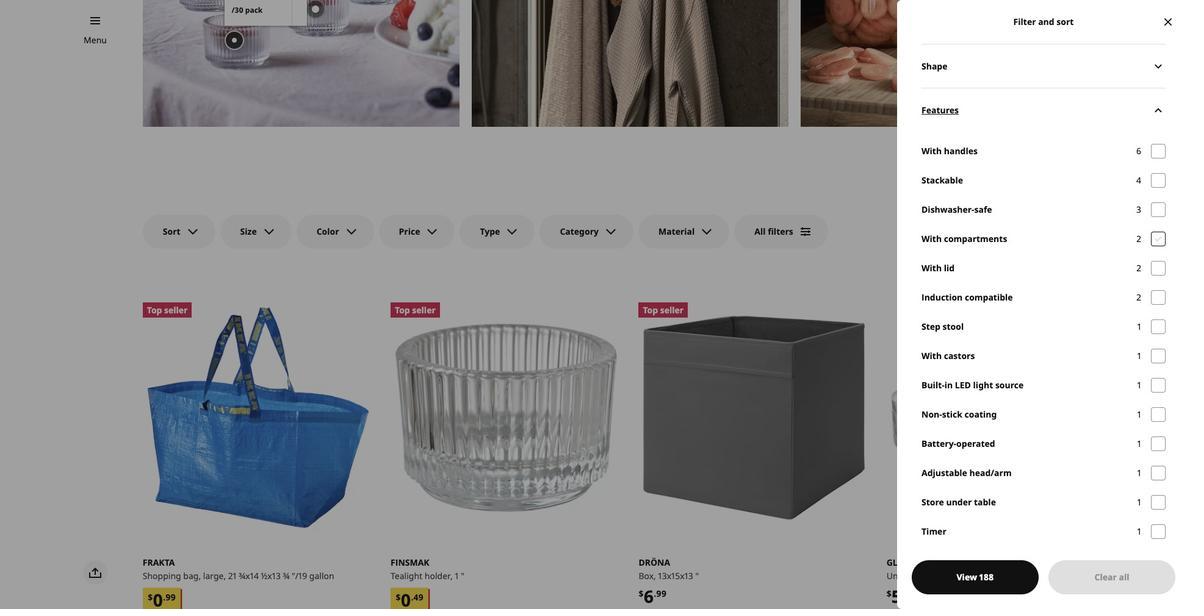 Task type: vqa. For each thing, say whether or not it's contained in the screenshot.


Task type: describe. For each thing, give the bounding box(es) containing it.
¾x14
[[239, 571, 259, 582]]

filter and sort
[[1014, 16, 1074, 27]]

with for with handles
[[922, 145, 942, 157]]

type
[[480, 226, 500, 237]]

shape button
[[922, 44, 1166, 88]]

color button
[[296, 215, 374, 249]]

all
[[755, 226, 766, 237]]

clear
[[1095, 572, 1117, 584]]

shopping
[[143, 571, 181, 582]]

with lid
[[922, 262, 955, 274]]

3 top seller from the left
[[643, 304, 684, 316]]

stool
[[943, 321, 964, 333]]

6 inside document
[[1137, 145, 1142, 157]]

with for with compartments
[[922, 233, 942, 245]]

top seller link for frakta shopping bag, large, 21 ¾x14 ½x13 ¾ "/19 gallon
[[143, 303, 374, 534]]

size
[[240, 226, 257, 237]]

sort button
[[143, 215, 215, 249]]

" inside dröna box, 13x15x13 " $ 6 . 99
[[696, 571, 699, 583]]

49
[[414, 592, 424, 604]]

1 for built-in led light source
[[1138, 380, 1142, 391]]

rotate 180 image
[[1151, 103, 1166, 118]]

/30
[[232, 5, 243, 16]]

3 top from the left
[[643, 304, 658, 316]]

battery-
[[922, 438, 957, 450]]

21
[[228, 571, 237, 582]]

1 for non-stick coating
[[1138, 409, 1142, 421]]

seller for finsmak
[[412, 304, 436, 316]]

type button
[[460, 215, 535, 249]]

sort
[[163, 226, 180, 237]]

top seller for frakta
[[147, 304, 188, 316]]

1 for step stool
[[1138, 321, 1142, 333]]

table
[[974, 497, 996, 508]]

light
[[973, 380, 993, 391]]

non-stick coating
[[922, 409, 997, 421]]

clear all
[[1095, 572, 1130, 584]]

. for frakta shopping bag, large, 21 ¾x14 ½x13 ¾ "/19 gallon
[[163, 592, 166, 603]]

safe
[[975, 204, 992, 215]]

2 for induction compatible
[[1137, 292, 1142, 303]]

menu
[[84, 34, 107, 46]]

99 inside dröna box, 13x15x13 " $ 6 . 99
[[656, 588, 667, 600]]

frakta shopping bag, large, 21 ¾x14 ½x13 ¾ "/19 gallon
[[143, 557, 334, 582]]

coating
[[965, 409, 997, 421]]

½x13
[[261, 571, 281, 582]]

188
[[979, 572, 994, 584]]

99 inside glimma unscented tealights $ 5 99 /100 pack
[[904, 588, 914, 600]]

" inside finsmak tealight holder, 1 "
[[461, 571, 464, 583]]

category button
[[540, 215, 634, 249]]

"/19
[[292, 571, 307, 582]]

. 99
[[163, 592, 176, 603]]

step
[[922, 321, 941, 333]]

. 49
[[411, 592, 424, 604]]

stick
[[942, 409, 963, 421]]

built-
[[922, 380, 945, 391]]

price button
[[379, 215, 455, 249]]

frakta
[[143, 557, 175, 569]]

1 inside finsmak tealight holder, 1 "
[[455, 571, 459, 583]]

large,
[[203, 571, 226, 582]]

head/arm
[[970, 468, 1012, 479]]

1 for store under table
[[1138, 497, 1142, 508]]

finsmak tealight holder, 1 "
[[391, 557, 464, 583]]

3
[[1137, 204, 1142, 215]]

tealight
[[391, 571, 423, 583]]

dröna box, dark gray, 13x15x13 " image
[[639, 303, 870, 534]]

in
[[945, 380, 953, 391]]

color
[[317, 226, 339, 237]]

finsmak
[[391, 557, 430, 569]]

document containing shape
[[897, 44, 1190, 566]]

under
[[946, 497, 972, 508]]

material button
[[638, 215, 730, 249]]

built-in led light source
[[922, 380, 1024, 391]]

. inside dröna box, 13x15x13 " $ 6 . 99
[[654, 588, 656, 600]]



Task type: locate. For each thing, give the bounding box(es) containing it.
2 horizontal spatial top seller link
[[639, 303, 870, 534]]

5
[[892, 586, 901, 609]]

tealights
[[932, 571, 967, 583]]

top seller
[[147, 304, 188, 316], [395, 304, 436, 316], [643, 304, 684, 316]]

. down tealight
[[411, 592, 414, 604]]

6
[[1137, 145, 1142, 157], [644, 586, 654, 609]]

view
[[957, 572, 977, 584]]

pack inside glimma unscented tealights $ 5 99 /100 pack
[[935, 595, 955, 606]]

1 horizontal spatial pack
[[935, 595, 955, 606]]

$ left . 49
[[396, 592, 401, 604]]

1 seller from the left
[[164, 304, 188, 316]]

with handles
[[922, 145, 978, 157]]

material
[[659, 226, 695, 237]]

2 horizontal spatial .
[[654, 588, 656, 600]]

$ left . 99
[[148, 592, 153, 603]]

$ inside glimma unscented tealights $ 5 99 /100 pack
[[887, 588, 892, 600]]

. for finsmak tealight holder, 1 "
[[411, 592, 414, 604]]

2 horizontal spatial top seller
[[643, 304, 684, 316]]

compartments
[[944, 233, 1007, 245]]

source
[[996, 380, 1024, 391]]

dishwasher-
[[922, 204, 975, 215]]

compatible
[[965, 292, 1013, 303]]

adjustable
[[922, 468, 967, 479]]

1 top seller from the left
[[147, 304, 188, 316]]

unscented
[[887, 571, 930, 583]]

top for finsmak tealight holder, 1 "
[[395, 304, 410, 316]]

glimma
[[887, 557, 923, 569]]

with up with lid
[[922, 233, 942, 245]]

battery-operated
[[922, 438, 995, 450]]

price
[[399, 226, 420, 237]]

stackable
[[922, 175, 963, 186]]

all filters
[[755, 226, 793, 237]]

filter
[[1014, 16, 1036, 27]]

0 vertical spatial 2
[[1137, 233, 1142, 245]]

top seller for finsmak
[[395, 304, 436, 316]]

6 up 4
[[1137, 145, 1142, 157]]

1 horizontal spatial seller
[[412, 304, 436, 316]]

glimma unscented tealights image
[[887, 303, 1118, 534]]

2 horizontal spatial 99
[[904, 588, 914, 600]]

"
[[461, 571, 464, 583], [696, 571, 699, 583]]

2 seller from the left
[[412, 304, 436, 316]]

.
[[654, 588, 656, 600], [163, 592, 166, 603], [411, 592, 414, 604]]

0 horizontal spatial pack
[[245, 5, 263, 16]]

dishwasher-safe
[[922, 204, 992, 215]]

1 for with castors
[[1138, 350, 1142, 362]]

with castors
[[922, 350, 975, 362]]

1
[[1138, 321, 1142, 333], [1138, 350, 1142, 362], [1138, 380, 1142, 391], [1138, 409, 1142, 421], [1138, 438, 1142, 450], [1138, 468, 1142, 479], [1138, 497, 1142, 508], [1138, 526, 1142, 538], [455, 571, 459, 583]]

0 horizontal spatial top seller link
[[143, 303, 374, 534]]

1 for battery-operated
[[1138, 438, 1142, 450]]

" right holder,
[[461, 571, 464, 583]]

1 with from the top
[[922, 145, 942, 157]]

features
[[922, 104, 959, 116]]

1 horizontal spatial 6
[[1137, 145, 1142, 157]]

dialog
[[897, 0, 1190, 610]]

$ down unscented
[[887, 588, 892, 600]]

1 horizontal spatial top
[[395, 304, 410, 316]]

3 top seller link from the left
[[639, 303, 870, 534]]

and
[[1038, 16, 1055, 27]]

2 with from the top
[[922, 233, 942, 245]]

with
[[922, 145, 942, 157], [922, 233, 942, 245], [922, 262, 942, 274], [922, 350, 942, 362]]

all filters button
[[735, 215, 828, 249]]

operated
[[957, 438, 995, 450]]

2 for with compartments
[[1137, 233, 1142, 245]]

0 horizontal spatial top seller
[[147, 304, 188, 316]]

pack right the /100
[[935, 595, 955, 606]]

1 vertical spatial pack
[[935, 595, 955, 606]]

13x15x13
[[658, 571, 693, 583]]

dröna box, 13x15x13 " $ 6 . 99
[[639, 557, 699, 609]]

1 for timer
[[1138, 526, 1142, 538]]

store under table
[[922, 497, 996, 508]]

0 horizontal spatial "
[[461, 571, 464, 583]]

seller
[[164, 304, 188, 316], [412, 304, 436, 316], [660, 304, 684, 316]]

clear all button
[[1049, 561, 1176, 595]]

1 horizontal spatial "
[[696, 571, 699, 583]]

¾
[[283, 571, 290, 582]]

seller for frakta
[[164, 304, 188, 316]]

shape
[[922, 60, 948, 72]]

non-
[[922, 409, 942, 421]]

1 top from the left
[[147, 304, 162, 316]]

document
[[897, 44, 1190, 566]]

induction compatible
[[922, 292, 1013, 303]]

holder,
[[425, 571, 453, 583]]

dialog containing filter and sort
[[897, 0, 1190, 610]]

2 top from the left
[[395, 304, 410, 316]]

2 horizontal spatial top
[[643, 304, 658, 316]]

handles
[[944, 145, 978, 157]]

gallon
[[309, 571, 334, 582]]

finsmak tealight holder, clear glass, 1 " image
[[391, 303, 622, 534]]

1 vertical spatial 6
[[644, 586, 654, 609]]

99
[[656, 588, 667, 600], [904, 588, 914, 600], [166, 592, 176, 603]]

menu button
[[84, 34, 107, 47]]

2 vertical spatial 2
[[1137, 292, 1142, 303]]

0 horizontal spatial .
[[163, 592, 166, 603]]

top seller link
[[143, 303, 374, 534], [391, 303, 622, 534], [639, 303, 870, 534]]

1 horizontal spatial top seller
[[395, 304, 436, 316]]

1 horizontal spatial 99
[[656, 588, 667, 600]]

$ down "box,"
[[639, 588, 644, 600]]

2 for with lid
[[1137, 262, 1142, 274]]

frakta shopping bag, large, blue, 21 ¾x14 ½x13 ¾ "/19 gallon image
[[143, 303, 374, 534]]

0 horizontal spatial top
[[147, 304, 162, 316]]

features button
[[922, 88, 1166, 132]]

0 vertical spatial pack
[[245, 5, 263, 16]]

view 188
[[957, 572, 994, 584]]

with left lid on the right of page
[[922, 262, 942, 274]]

pack right the /30
[[245, 5, 263, 16]]

top seller link for finsmak tealight holder, 1 "
[[391, 303, 622, 534]]

led
[[955, 380, 971, 391]]

store
[[922, 497, 944, 508]]

" right 13x15x13
[[696, 571, 699, 583]]

lid
[[944, 262, 955, 274]]

0 horizontal spatial seller
[[164, 304, 188, 316]]

1 horizontal spatial top seller link
[[391, 303, 622, 534]]

view 188 button
[[912, 561, 1039, 595]]

bag,
[[183, 571, 201, 582]]

4
[[1137, 175, 1142, 186]]

induction
[[922, 292, 963, 303]]

99 down 13x15x13
[[656, 588, 667, 600]]

0 vertical spatial 6
[[1137, 145, 1142, 157]]

2 horizontal spatial seller
[[660, 304, 684, 316]]

$
[[639, 588, 644, 600], [887, 588, 892, 600], [148, 592, 153, 603], [396, 592, 401, 604]]

. down shopping on the left of the page
[[163, 592, 166, 603]]

2 top seller from the left
[[395, 304, 436, 316]]

all
[[1119, 572, 1130, 584]]

. down "box,"
[[654, 588, 656, 600]]

2 " from the left
[[696, 571, 699, 583]]

3 2 from the top
[[1137, 292, 1142, 303]]

2 2 from the top
[[1137, 262, 1142, 274]]

1 for adjustable head/arm
[[1138, 468, 1142, 479]]

pack
[[245, 5, 263, 16], [935, 595, 955, 606]]

filters
[[768, 226, 793, 237]]

1 " from the left
[[461, 571, 464, 583]]

with for with lid
[[922, 262, 942, 274]]

2 top seller link from the left
[[391, 303, 622, 534]]

3 with from the top
[[922, 262, 942, 274]]

1 top seller link from the left
[[143, 303, 374, 534]]

castors
[[944, 350, 975, 362]]

4 with from the top
[[922, 350, 942, 362]]

99 right 5
[[904, 588, 914, 600]]

with left handles
[[922, 145, 942, 157]]

99 down shopping on the left of the page
[[166, 592, 176, 603]]

6 inside dröna box, 13x15x13 " $ 6 . 99
[[644, 586, 654, 609]]

box,
[[639, 571, 656, 583]]

3 seller from the left
[[660, 304, 684, 316]]

size button
[[220, 215, 292, 249]]

1 2 from the top
[[1137, 233, 1142, 245]]

dröna
[[639, 557, 670, 569]]

/30 pack link
[[224, 0, 307, 26]]

glimma unscented tealights $ 5 99 /100 pack
[[887, 557, 967, 609]]

timer
[[922, 526, 947, 538]]

1 vertical spatial 2
[[1137, 262, 1142, 274]]

top for frakta shopping bag, large, 21 ¾x14 ½x13 ¾ "/19 gallon
[[147, 304, 162, 316]]

with compartments
[[922, 233, 1007, 245]]

adjustable head/arm
[[922, 468, 1012, 479]]

/100
[[914, 595, 932, 606]]

with for with castors
[[922, 350, 942, 362]]

with left castors
[[922, 350, 942, 362]]

1 horizontal spatial .
[[411, 592, 414, 604]]

0 horizontal spatial 99
[[166, 592, 176, 603]]

$ inside dröna box, 13x15x13 " $ 6 . 99
[[639, 588, 644, 600]]

category
[[560, 226, 599, 237]]

6 down "box,"
[[644, 586, 654, 609]]

sort
[[1057, 16, 1074, 27]]

0 horizontal spatial 6
[[644, 586, 654, 609]]



